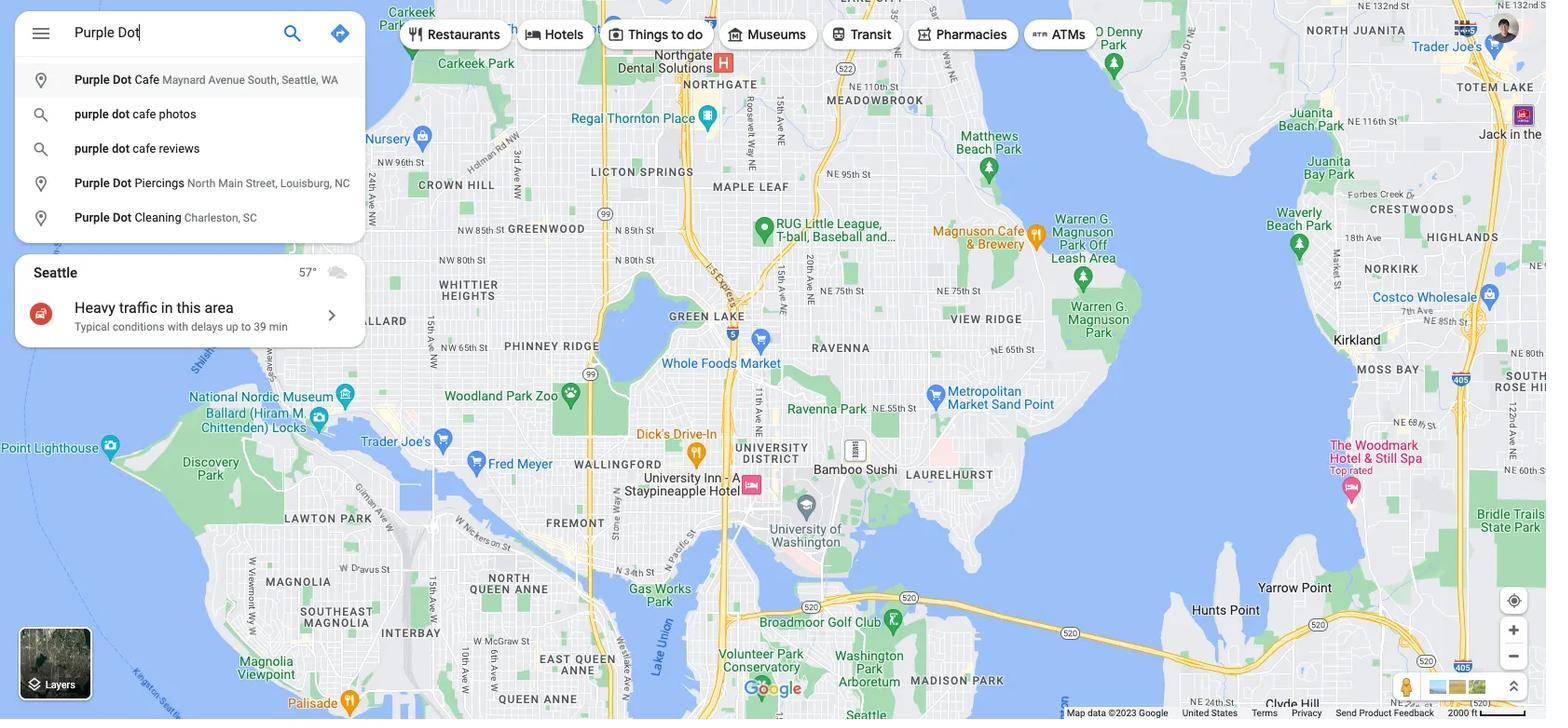 Task type: locate. For each thing, give the bounding box(es) containing it.
terms
[[1252, 708, 1278, 719]]

purple
[[75, 107, 109, 121], [75, 142, 109, 156]]

cleaning
[[135, 211, 182, 225]]

0 vertical spatial  cell
[[15, 103, 353, 126]]

seattle region
[[15, 254, 365, 348]]

sc
[[243, 212, 257, 225]]

0 vertical spatial to
[[671, 26, 684, 43]]

cloudy image
[[326, 262, 349, 284]]

3 purple from the top
[[75, 211, 110, 225]]

heavy
[[75, 299, 115, 317]]

1  from the top
[[31, 69, 51, 92]]

purple for cafe
[[75, 73, 110, 87]]

3 dot from the top
[[113, 211, 132, 225]]

1 vertical spatial dot
[[113, 176, 132, 190]]

1 vertical spatial to
[[241, 321, 251, 334]]

57°
[[299, 266, 317, 280]]

transit
[[851, 26, 892, 43]]

 button
[[15, 11, 67, 60]]

things to do button
[[600, 12, 714, 57]]

0 vertical spatial 
[[31, 69, 51, 92]]

2  from the top
[[31, 137, 51, 161]]

purple left cafe
[[75, 73, 110, 87]]

©2023
[[1109, 708, 1137, 719]]

purple down purple dot cafe reviews
[[75, 176, 110, 190]]

restaurants
[[428, 26, 500, 43]]

louisburg,
[[280, 177, 332, 190]]

 cell down north
[[15, 206, 353, 230]]

1 vertical spatial dot
[[112, 142, 130, 156]]

cafe left the reviews
[[133, 142, 156, 156]]

pharmacies button
[[909, 12, 1019, 57]]

1 vertical spatial  cell
[[15, 172, 353, 195]]

dot left cafe
[[113, 73, 132, 87]]

purple up purple dot cafe reviews
[[75, 107, 109, 121]]

area
[[205, 299, 234, 317]]

seattle weather group
[[299, 254, 365, 292]]

0 vertical spatial 
[[31, 103, 51, 126]]

dot up purple dot cafe reviews
[[112, 107, 130, 121]]

2 vertical spatial 
[[31, 206, 51, 230]]

maynard
[[162, 74, 206, 87]]

none field inside 'search google maps' field
[[75, 21, 267, 44]]

footer containing map data ©2023 google
[[1067, 708, 1448, 720]]

1  from the top
[[31, 103, 51, 126]]

dot
[[113, 73, 132, 87], [113, 176, 132, 190], [113, 211, 132, 225]]

3  from the top
[[31, 206, 51, 230]]

museums button
[[720, 12, 817, 57]]

cafe
[[133, 107, 156, 121], [133, 142, 156, 156]]

0 vertical spatial dot
[[112, 107, 130, 121]]

0 vertical spatial  cell
[[15, 69, 353, 92]]

1 cafe from the top
[[133, 107, 156, 121]]

1 dot from the top
[[112, 107, 130, 121]]

1 vertical spatial 
[[31, 137, 51, 161]]

0 horizontal spatial to
[[241, 321, 251, 334]]

purple for purple dot cafe reviews
[[75, 142, 109, 156]]

1 purple from the top
[[75, 107, 109, 121]]

2 dot from the top
[[113, 176, 132, 190]]

1 vertical spatial cafe
[[133, 142, 156, 156]]

2 vertical spatial purple
[[75, 211, 110, 225]]

product
[[1359, 708, 1392, 719]]

1 vertical spatial purple
[[75, 176, 110, 190]]

dot for piercings
[[113, 176, 132, 190]]

1 vertical spatial 
[[31, 172, 51, 195]]

0 vertical spatial purple
[[75, 73, 110, 87]]

1 vertical spatial  cell
[[15, 137, 353, 161]]

purple dot cleaning charleston, sc
[[75, 211, 257, 225]]

transit button
[[823, 12, 903, 57]]

purple
[[75, 73, 110, 87], [75, 176, 110, 190], [75, 211, 110, 225]]

layers
[[45, 680, 75, 692]]

2 vertical spatial dot
[[113, 211, 132, 225]]

hotels
[[545, 26, 584, 43]]

 cell
[[15, 103, 353, 126], [15, 137, 353, 161]]

do
[[687, 26, 703, 43]]

dot
[[112, 107, 130, 121], [112, 142, 130, 156]]

privacy
[[1292, 708, 1322, 719]]

suggestions grid
[[15, 56, 365, 243]]

send product feedback button
[[1336, 708, 1434, 720]]

purple down purple dot cafe photos
[[75, 142, 109, 156]]

up
[[226, 321, 238, 334]]

avenue
[[208, 74, 245, 87]]

1 dot from the top
[[113, 73, 132, 87]]

0 vertical spatial cafe
[[133, 107, 156, 121]]

main
[[218, 177, 243, 190]]

cafe left the photos
[[133, 107, 156, 121]]

 cell up the photos
[[15, 69, 353, 92]]

purple for purple dot cafe photos
[[75, 107, 109, 121]]

to right up on the top left of the page
[[241, 321, 251, 334]]

things to do
[[628, 26, 703, 43]]

0 vertical spatial purple
[[75, 107, 109, 121]]

show street view coverage image
[[1394, 673, 1422, 701]]

 cell up the reviews
[[15, 103, 353, 126]]

2 purple from the top
[[75, 176, 110, 190]]

2  cell from the top
[[15, 137, 353, 161]]

restaurants button
[[400, 12, 511, 57]]

footer
[[1067, 708, 1448, 720]]

 for cleaning
[[31, 206, 51, 230]]

north
[[187, 177, 216, 190]]

conditions
[[113, 321, 165, 334]]

dot for cafe photos
[[112, 107, 130, 121]]

min
[[269, 321, 288, 334]]

0 vertical spatial dot
[[113, 73, 132, 87]]

2 cafe from the top
[[133, 142, 156, 156]]


[[31, 103, 51, 126], [31, 137, 51, 161]]

nc
[[335, 177, 350, 190]]

None search field
[[15, 11, 365, 243]]

None field
[[75, 21, 267, 44]]

hotels button
[[517, 12, 595, 57]]

 cell
[[15, 69, 353, 92], [15, 172, 353, 195], [15, 206, 353, 230]]

1 horizontal spatial to
[[671, 26, 684, 43]]

to
[[671, 26, 684, 43], [241, 321, 251, 334]]


[[31, 69, 51, 92], [31, 172, 51, 195], [31, 206, 51, 230]]

purple for cleaning
[[75, 211, 110, 225]]

dot left piercings
[[113, 176, 132, 190]]

 cell down the photos
[[15, 137, 353, 161]]

privacy button
[[1292, 708, 1322, 720]]

none search field containing 
[[15, 11, 365, 243]]

united
[[1183, 708, 1209, 719]]

2 dot from the top
[[112, 142, 130, 156]]

purple left the cleaning
[[75, 211, 110, 225]]

2  from the top
[[31, 172, 51, 195]]

dot left the cleaning
[[113, 211, 132, 225]]

1  cell from the top
[[15, 69, 353, 92]]

1 vertical spatial purple
[[75, 142, 109, 156]]

google
[[1139, 708, 1169, 719]]

2 purple from the top
[[75, 142, 109, 156]]

 cell down the reviews
[[15, 172, 353, 195]]

to left do
[[671, 26, 684, 43]]

2  cell from the top
[[15, 172, 353, 195]]

map
[[1067, 708, 1086, 719]]

1 purple from the top
[[75, 73, 110, 87]]


[[30, 21, 52, 47]]

dot down purple dot cafe photos
[[112, 142, 130, 156]]

wa
[[321, 74, 338, 87]]

seattle
[[34, 265, 77, 282]]

 for piercings
[[31, 172, 51, 195]]

street,
[[246, 177, 278, 190]]

2 vertical spatial  cell
[[15, 206, 353, 230]]



Task type: vqa. For each thing, say whether or not it's contained in the screenshot.
Seattle,
yes



Task type: describe. For each thing, give the bounding box(es) containing it.
feedback
[[1394, 708, 1434, 719]]

send
[[1336, 708, 1357, 719]]

charleston,
[[184, 212, 240, 225]]

2000
[[1448, 708, 1469, 719]]

to inside 'button'
[[671, 26, 684, 43]]

cafe
[[135, 73, 160, 87]]

purple for piercings
[[75, 176, 110, 190]]

united states
[[1183, 708, 1238, 719]]

atms button
[[1024, 12, 1097, 57]]

with
[[167, 321, 188, 334]]

 for cafe
[[31, 69, 51, 92]]

typical
[[75, 321, 110, 334]]

to inside heavy traffic in this area typical conditions with delays up to 39 min
[[241, 321, 251, 334]]

states
[[1212, 708, 1238, 719]]

purple dot cafe photos
[[75, 107, 196, 121]]

show your location image
[[1506, 593, 1523, 610]]

this
[[177, 299, 201, 317]]

3  cell from the top
[[15, 206, 353, 230]]

google account: nolan park  
(nolan.park@adept.ai) image
[[1490, 13, 1519, 43]]

map data ©2023 google
[[1067, 708, 1169, 719]]

zoom in image
[[1507, 624, 1521, 638]]

cafe for cafe reviews
[[133, 142, 156, 156]]

photos
[[159, 107, 196, 121]]

seattle,
[[282, 74, 319, 87]]

museums
[[748, 26, 806, 43]]

Search Google Maps field
[[15, 11, 365, 56]]

zoom out image
[[1507, 650, 1521, 664]]

united states button
[[1183, 708, 1238, 720]]

cafe for cafe photos
[[133, 107, 156, 121]]

in
[[161, 299, 173, 317]]

terms button
[[1252, 708, 1278, 720]]

dot for cafe
[[113, 73, 132, 87]]

 for purple dot cafe photos
[[31, 103, 51, 126]]

none search field inside google maps "element"
[[15, 11, 365, 243]]

2000 ft
[[1448, 708, 1478, 719]]

purple dot piercings north main street, louisburg, nc
[[75, 176, 350, 190]]

purple dot cafe maynard avenue south, seattle, wa
[[75, 73, 338, 87]]

google maps element
[[0, 0, 1546, 720]]

ft
[[1472, 708, 1478, 719]]

pharmacies
[[937, 26, 1007, 43]]

delays
[[191, 321, 223, 334]]

piercings
[[135, 176, 185, 190]]

things
[[628, 26, 668, 43]]

footer inside google maps "element"
[[1067, 708, 1448, 720]]

purple dot cafe reviews
[[75, 142, 200, 156]]

heavy traffic in this area typical conditions with delays up to 39 min
[[75, 299, 288, 334]]

dot for cleaning
[[113, 211, 132, 225]]

dot for cafe reviews
[[112, 142, 130, 156]]

traffic
[[119, 299, 157, 317]]

 for purple dot cafe reviews
[[31, 137, 51, 161]]

atms
[[1052, 26, 1086, 43]]

south,
[[248, 74, 279, 87]]

39
[[254, 321, 266, 334]]

data
[[1088, 708, 1106, 719]]

send product feedback
[[1336, 708, 1434, 719]]

reviews
[[159, 142, 200, 156]]

2000 ft button
[[1448, 708, 1527, 719]]

1  cell from the top
[[15, 103, 353, 126]]



